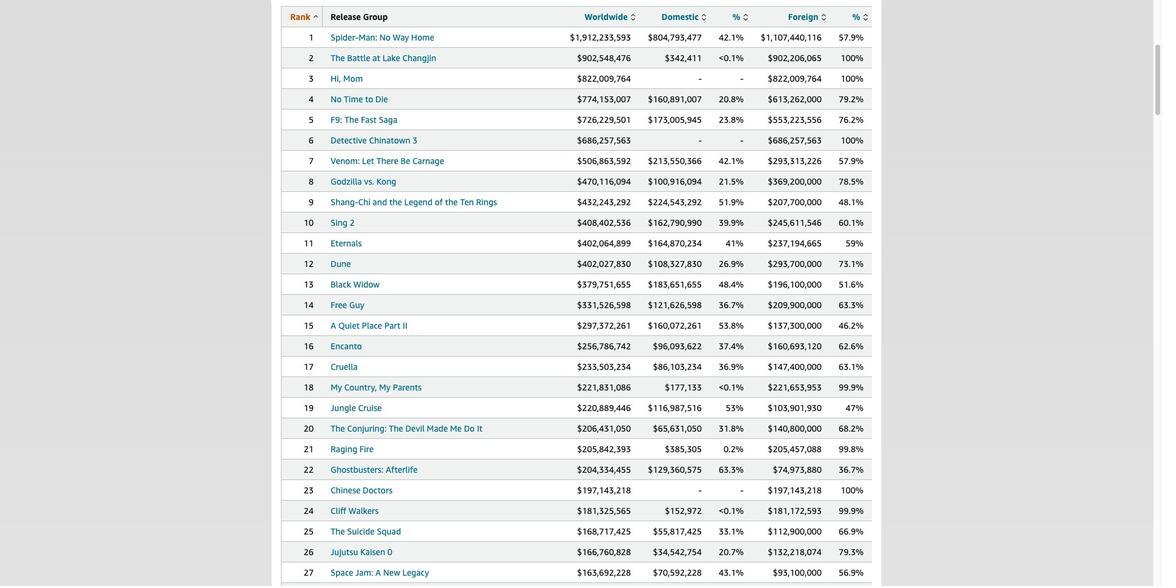 Task type: vqa. For each thing, say whether or not it's contained in the screenshot.


Task type: describe. For each thing, give the bounding box(es) containing it.
20
[[304, 423, 314, 434]]

13
[[304, 279, 314, 289]]

$774,153,007
[[577, 94, 631, 104]]

60.1%
[[839, 217, 864, 228]]

21
[[304, 444, 314, 454]]

black
[[331, 279, 351, 289]]

$160,072,261
[[648, 320, 702, 331]]

kaisen
[[360, 547, 385, 557]]

changjin
[[402, 53, 436, 63]]

2 $197,143,218 from the left
[[768, 485, 822, 495]]

squad
[[377, 526, 401, 537]]

$205,457,088
[[768, 444, 822, 454]]

cliff
[[331, 506, 346, 516]]

the conjuring: the devil made me do it link
[[331, 423, 483, 434]]

vs.
[[364, 176, 374, 187]]

0.2%
[[724, 444, 744, 454]]

7
[[309, 156, 314, 166]]

$402,064,899
[[577, 238, 631, 248]]

$183,651,655
[[648, 279, 702, 289]]

domestic
[[662, 12, 699, 22]]

$224,543,292
[[648, 197, 702, 207]]

home
[[411, 32, 434, 42]]

fast
[[361, 114, 377, 125]]

ten
[[460, 197, 474, 207]]

doctors
[[363, 485, 393, 495]]

$96,093,622
[[653, 341, 702, 351]]

country,
[[344, 382, 377, 392]]

43.1%
[[719, 567, 744, 578]]

battle
[[347, 53, 370, 63]]

10
[[304, 217, 314, 228]]

16
[[304, 341, 314, 351]]

the for suicide
[[331, 526, 345, 537]]

2 the from the left
[[445, 197, 458, 207]]

$206,431,050
[[577, 423, 631, 434]]

jungle
[[331, 403, 356, 413]]

worldwide
[[585, 12, 628, 22]]

encanto link
[[331, 341, 362, 351]]

$181,325,565
[[577, 506, 631, 516]]

0 vertical spatial 2
[[309, 53, 314, 63]]

quiet
[[338, 320, 360, 331]]

15
[[304, 320, 314, 331]]

- up $213,550,366
[[699, 135, 702, 145]]

9
[[309, 197, 314, 207]]

53.8%
[[719, 320, 744, 331]]

1
[[309, 32, 314, 42]]

domestic link
[[662, 12, 706, 22]]

space jam: a new legacy
[[331, 567, 429, 578]]

$129,360,575
[[648, 465, 702, 475]]

2 % link from the left
[[852, 12, 868, 22]]

$152,972
[[665, 506, 702, 516]]

$160,693,120
[[768, 341, 822, 351]]

$506,863,592
[[577, 156, 631, 166]]

1 vertical spatial 36.7%
[[839, 465, 864, 475]]

$207,700,000
[[768, 197, 822, 207]]

shang-chi and the legend of the ten rings link
[[331, 197, 497, 207]]

made
[[427, 423, 448, 434]]

$163,692,228
[[577, 567, 631, 578]]

mom
[[343, 73, 363, 84]]

99.9% for $181,172,593
[[839, 506, 864, 516]]

- up 20.8%
[[740, 73, 744, 84]]

1 $686,257,563 from the left
[[577, 135, 631, 145]]

let
[[362, 156, 374, 166]]

- down 23.8%
[[740, 135, 744, 145]]

$108,327,830
[[648, 259, 702, 269]]

the left devil
[[389, 423, 403, 434]]

cruise
[[358, 403, 382, 413]]

chinese doctors
[[331, 485, 393, 495]]

jujutsu kaisen 0 link
[[331, 547, 392, 557]]

$408,402,536
[[577, 217, 631, 228]]

$402,027,830
[[577, 259, 631, 269]]

spider-man: no way home
[[331, 32, 434, 42]]

jungle cruise
[[331, 403, 382, 413]]

39.9%
[[719, 217, 744, 228]]

22
[[304, 465, 314, 475]]

chinese
[[331, 485, 361, 495]]

the right f9:
[[344, 114, 359, 125]]

chinatown
[[369, 135, 410, 145]]

die
[[376, 94, 388, 104]]

the for battle
[[331, 53, 345, 63]]

76.2%
[[839, 114, 864, 125]]

raging fire link
[[331, 444, 374, 454]]

0 horizontal spatial a
[[331, 320, 336, 331]]

walkers
[[349, 506, 379, 516]]

f9: the fast saga
[[331, 114, 397, 125]]

$204,334,455
[[577, 465, 631, 475]]

99.9% for $221,653,953
[[839, 382, 864, 392]]

8
[[309, 176, 314, 187]]

48.4%
[[719, 279, 744, 289]]

% for 2nd % "link" from left
[[852, 12, 860, 22]]

63.1%
[[839, 362, 864, 372]]

$1,912,233,593
[[570, 32, 631, 42]]

21.5%
[[719, 176, 744, 187]]

time
[[344, 94, 363, 104]]

the conjuring: the devil made me do it
[[331, 423, 483, 434]]

$297,372,261
[[577, 320, 631, 331]]

<0.1% for $342,411
[[719, 53, 744, 63]]

11
[[304, 238, 314, 248]]

26.9%
[[719, 259, 744, 269]]

detective
[[331, 135, 367, 145]]

1 vertical spatial 2
[[350, 217, 355, 228]]

1 vertical spatial a
[[376, 567, 381, 578]]

release group
[[331, 12, 388, 22]]

guy
[[349, 300, 364, 310]]

1 the from the left
[[389, 197, 402, 207]]

1 horizontal spatial no
[[380, 32, 391, 42]]

57.9% for $1,107,440,116
[[839, 32, 864, 42]]

1 $197,143,218 from the left
[[577, 485, 631, 495]]

0 vertical spatial 3
[[309, 73, 314, 84]]

hi, mom link
[[331, 73, 363, 84]]



Task type: locate. For each thing, give the bounding box(es) containing it.
% link right domestic link
[[732, 12, 748, 22]]

1 horizontal spatial a
[[376, 567, 381, 578]]

79.3%
[[839, 547, 864, 557]]

99.9% up 66.9%
[[839, 506, 864, 516]]

jujutsu
[[331, 547, 358, 557]]

$237,194,665
[[768, 238, 822, 248]]

lake
[[383, 53, 400, 63]]

1 horizontal spatial 3
[[413, 135, 418, 145]]

42.1% for $213,550,366
[[719, 156, 744, 166]]

57.9% up '78.5%' at right
[[839, 156, 864, 166]]

black widow
[[331, 279, 380, 289]]

the suicide squad link
[[331, 526, 401, 537]]

0 horizontal spatial $822,009,764
[[577, 73, 631, 84]]

1 horizontal spatial $686,257,563
[[768, 135, 822, 145]]

conjuring:
[[347, 423, 387, 434]]

0 horizontal spatial my
[[331, 382, 342, 392]]

free guy
[[331, 300, 364, 310]]

1 % link from the left
[[732, 12, 748, 22]]

cruella link
[[331, 362, 358, 372]]

<0.1% for $177,133
[[719, 382, 744, 392]]

0 horizontal spatial $686,257,563
[[577, 135, 631, 145]]

carnage
[[413, 156, 444, 166]]

- down 0.2%
[[740, 485, 744, 495]]

1 vertical spatial no
[[331, 94, 342, 104]]

57.9% for $293,313,226
[[839, 156, 864, 166]]

no left way on the left top
[[380, 32, 391, 42]]

0 vertical spatial 42.1%
[[719, 32, 744, 42]]

78.5%
[[839, 176, 864, 187]]

1 horizontal spatial my
[[379, 382, 391, 392]]

36.9%
[[719, 362, 744, 372]]

4
[[309, 94, 314, 104]]

62.6%
[[839, 341, 864, 351]]

encanto
[[331, 341, 362, 351]]

no
[[380, 32, 391, 42], [331, 94, 342, 104]]

1 vertical spatial 57.9%
[[839, 156, 864, 166]]

0 horizontal spatial 2
[[309, 53, 314, 63]]

0 vertical spatial 36.7%
[[719, 300, 744, 310]]

my up jungle
[[331, 382, 342, 392]]

me
[[450, 423, 462, 434]]

42.1% right the $804,793,477
[[719, 32, 744, 42]]

31.8%
[[719, 423, 744, 434]]

raging
[[331, 444, 357, 454]]

100% for $197,143,218
[[841, 485, 864, 495]]

36.7%
[[719, 300, 744, 310], [839, 465, 864, 475]]

a left new
[[376, 567, 381, 578]]

man:
[[359, 32, 377, 42]]

3 up '4'
[[309, 73, 314, 84]]

2 $822,009,764 from the left
[[768, 73, 822, 84]]

% right foreign link
[[852, 12, 860, 22]]

51.9%
[[719, 197, 744, 207]]

$379,751,655
[[577, 279, 631, 289]]

godzilla vs. kong link
[[331, 176, 396, 187]]

$177,133
[[665, 382, 702, 392]]

1 horizontal spatial %
[[852, 12, 860, 22]]

a quiet place part ii link
[[331, 320, 407, 331]]

2 right "sing"
[[350, 217, 355, 228]]

56.9%
[[839, 567, 864, 578]]

afterlife
[[386, 465, 418, 475]]

cliff walkers link
[[331, 506, 379, 516]]

6
[[309, 135, 314, 145]]

the suicide squad
[[331, 526, 401, 537]]

99.8%
[[839, 444, 864, 454]]

1 % from the left
[[732, 12, 740, 22]]

1 horizontal spatial the
[[445, 197, 458, 207]]

1 vertical spatial 42.1%
[[719, 156, 744, 166]]

1 horizontal spatial 36.7%
[[839, 465, 864, 475]]

2 99.9% from the top
[[839, 506, 864, 516]]

1 horizontal spatial 63.3%
[[839, 300, 864, 310]]

% link right foreign link
[[852, 12, 868, 22]]

sing 2
[[331, 217, 355, 228]]

$369,200,000
[[768, 176, 822, 187]]

$162,790,990
[[648, 217, 702, 228]]

99.9% down 63.1%
[[839, 382, 864, 392]]

<0.1%
[[719, 53, 744, 63], [719, 382, 744, 392], [719, 506, 744, 516]]

27
[[304, 567, 314, 578]]

% right domestic link
[[732, 12, 740, 22]]

the
[[389, 197, 402, 207], [445, 197, 458, 207]]

$686,257,563 down $726,229,501
[[577, 135, 631, 145]]

<0.1% up 33.1%
[[719, 506, 744, 516]]

<0.1% down 36.9%
[[719, 382, 744, 392]]

0 vertical spatial 99.9%
[[839, 382, 864, 392]]

my left the parents
[[379, 382, 391, 392]]

0 horizontal spatial % link
[[732, 12, 748, 22]]

1 <0.1% from the top
[[719, 53, 744, 63]]

ghostbusters: afterlife link
[[331, 465, 418, 475]]

foreign
[[788, 12, 819, 22]]

1 vertical spatial 3
[[413, 135, 418, 145]]

chinese doctors link
[[331, 485, 393, 495]]

0 horizontal spatial the
[[389, 197, 402, 207]]

2 my from the left
[[379, 382, 391, 392]]

2 % from the left
[[852, 12, 860, 22]]

2 42.1% from the top
[[719, 156, 744, 166]]

my
[[331, 382, 342, 392], [379, 382, 391, 392]]

1 horizontal spatial $822,009,764
[[768, 73, 822, 84]]

<0.1% up 20.8%
[[719, 53, 744, 63]]

raging fire
[[331, 444, 374, 454]]

$686,257,563 up "$293,313,226"
[[768, 135, 822, 145]]

57.9% right $1,107,440,116 in the right of the page
[[839, 32, 864, 42]]

100% for $902,206,065
[[841, 53, 864, 63]]

2 57.9% from the top
[[839, 156, 864, 166]]

no left the time
[[331, 94, 342, 104]]

$221,653,953
[[768, 382, 822, 392]]

0 horizontal spatial 36.7%
[[719, 300, 744, 310]]

1 horizontal spatial 2
[[350, 217, 355, 228]]

18
[[304, 382, 314, 392]]

$65,631,050
[[653, 423, 702, 434]]

jujutsu kaisen 0
[[331, 547, 392, 557]]

2 <0.1% from the top
[[719, 382, 744, 392]]

36.7% down 99.8%
[[839, 465, 864, 475]]

42.1%
[[719, 32, 744, 42], [719, 156, 744, 166]]

$137,300,000
[[768, 320, 822, 331]]

$197,143,218 down $204,334,455
[[577, 485, 631, 495]]

100%
[[841, 53, 864, 63], [841, 73, 864, 84], [841, 135, 864, 145], [841, 485, 864, 495]]

$100,916,094
[[648, 176, 702, 187]]

0 vertical spatial 63.3%
[[839, 300, 864, 310]]

3 up carnage on the left top
[[413, 135, 418, 145]]

spider-man: no way home link
[[331, 32, 434, 42]]

0 vertical spatial no
[[380, 32, 391, 42]]

51.6%
[[839, 279, 864, 289]]

$822,009,764 down $902,548,476
[[577, 73, 631, 84]]

3 100% from the top
[[841, 135, 864, 145]]

$613,262,000
[[768, 94, 822, 104]]

$205,842,393
[[577, 444, 631, 454]]

36.7% up 53.8%
[[719, 300, 744, 310]]

$103,901,930
[[768, 403, 822, 413]]

the down cliff
[[331, 526, 345, 537]]

1 $822,009,764 from the left
[[577, 73, 631, 84]]

1 vertical spatial 63.3%
[[719, 465, 744, 475]]

the right "and"
[[389, 197, 402, 207]]

do
[[464, 423, 475, 434]]

the down jungle
[[331, 423, 345, 434]]

my country, my parents link
[[331, 382, 422, 392]]

20.8%
[[719, 94, 744, 104]]

ghostbusters:
[[331, 465, 384, 475]]

4 100% from the top
[[841, 485, 864, 495]]

68.2%
[[839, 423, 864, 434]]

new
[[383, 567, 400, 578]]

1 horizontal spatial $197,143,218
[[768, 485, 822, 495]]

0 vertical spatial 57.9%
[[839, 32, 864, 42]]

$221,831,086
[[577, 382, 631, 392]]

f9: the fast saga link
[[331, 114, 397, 125]]

worldwide link
[[585, 12, 635, 22]]

the right the of
[[445, 197, 458, 207]]

2 $686,257,563 from the left
[[768, 135, 822, 145]]

2 100% from the top
[[841, 73, 864, 84]]

63.3%
[[839, 300, 864, 310], [719, 465, 744, 475]]

$196,100,000
[[768, 279, 822, 289]]

venom: let there be carnage link
[[331, 156, 444, 166]]

$385,305
[[665, 444, 702, 454]]

$173,005,945
[[648, 114, 702, 125]]

0 horizontal spatial $197,143,218
[[577, 485, 631, 495]]

1 57.9% from the top
[[839, 32, 864, 42]]

0 vertical spatial <0.1%
[[719, 53, 744, 63]]

rank link
[[290, 12, 318, 22], [290, 12, 318, 22]]

$34,542,754
[[653, 547, 702, 557]]

space jam: a new legacy link
[[331, 567, 429, 578]]

group
[[363, 12, 388, 22]]

2 vertical spatial <0.1%
[[719, 506, 744, 516]]

42.1% up the 21.5%
[[719, 156, 744, 166]]

- down $342,411
[[699, 73, 702, 84]]

0 horizontal spatial no
[[331, 94, 342, 104]]

the for conjuring:
[[331, 423, 345, 434]]

the up hi,
[[331, 53, 345, 63]]

at
[[373, 53, 380, 63]]

100% for $686,257,563
[[841, 135, 864, 145]]

$822,009,764 up $613,262,000
[[768, 73, 822, 84]]

<0.1% for $152,972
[[719, 506, 744, 516]]

eternals
[[331, 238, 362, 248]]

1 42.1% from the top
[[719, 32, 744, 42]]

$209,900,000
[[768, 300, 822, 310]]

100% for $822,009,764
[[841, 73, 864, 84]]

5
[[309, 114, 314, 125]]

0 vertical spatial a
[[331, 320, 336, 331]]

1 vertical spatial <0.1%
[[719, 382, 744, 392]]

2 down 1
[[309, 53, 314, 63]]

63.3% down 51.6%
[[839, 300, 864, 310]]

1 99.9% from the top
[[839, 382, 864, 392]]

0 horizontal spatial 63.3%
[[719, 465, 744, 475]]

0 horizontal spatial 3
[[309, 73, 314, 84]]

$342,411
[[665, 53, 702, 63]]

3 <0.1% from the top
[[719, 506, 744, 516]]

a left quiet
[[331, 320, 336, 331]]

42.1% for $804,793,477
[[719, 32, 744, 42]]

0 horizontal spatial %
[[732, 12, 740, 22]]

1 horizontal spatial % link
[[852, 12, 868, 22]]

23
[[304, 485, 314, 495]]

a quiet place part ii
[[331, 320, 407, 331]]

% for second % "link" from the right
[[732, 12, 740, 22]]

1 my from the left
[[331, 382, 342, 392]]

1 100% from the top
[[841, 53, 864, 63]]

1 vertical spatial 99.9%
[[839, 506, 864, 516]]

the battle at lake changjin
[[331, 53, 436, 63]]

- up $152,972
[[699, 485, 702, 495]]

63.3% down 0.2%
[[719, 465, 744, 475]]

%
[[732, 12, 740, 22], [852, 12, 860, 22]]

to
[[365, 94, 373, 104]]

$197,143,218 up $181,172,593
[[768, 485, 822, 495]]



